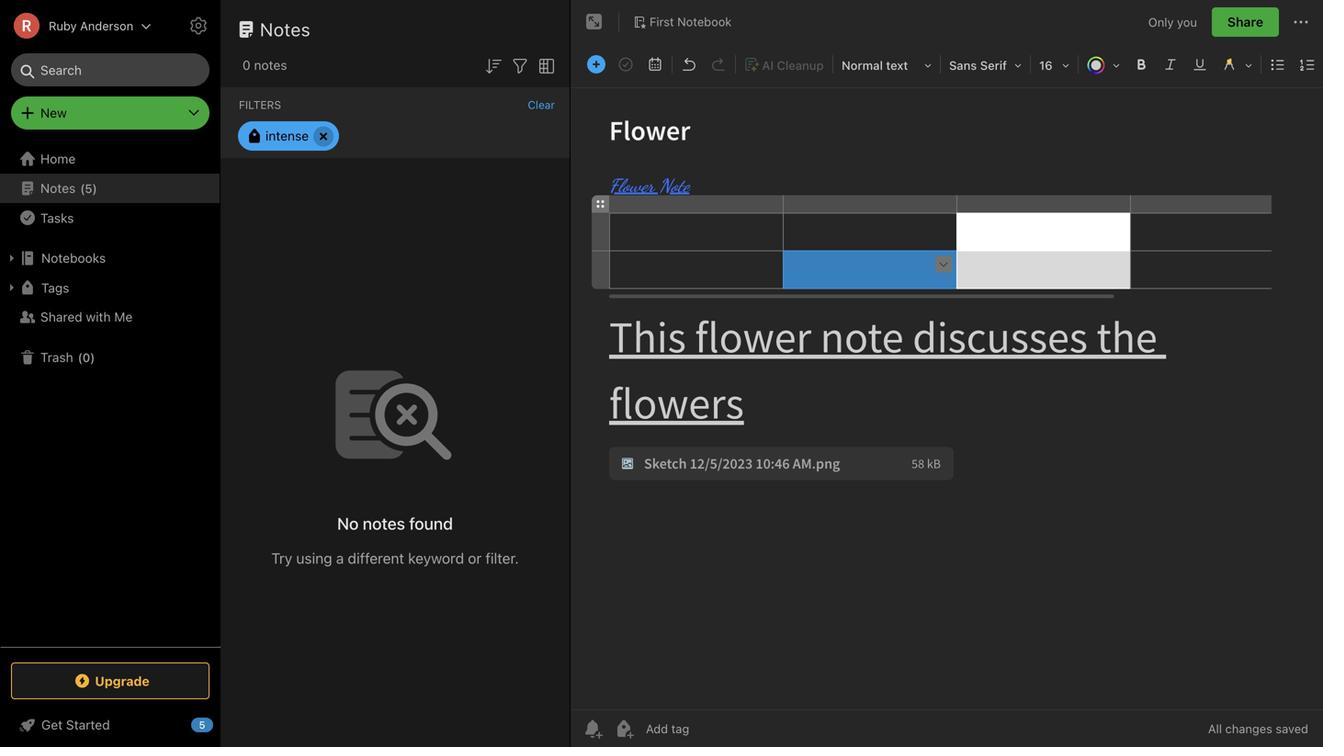 Task type: locate. For each thing, give the bounding box(es) containing it.
0 vertical spatial )
[[92, 181, 97, 195]]

using
[[296, 549, 332, 567]]

only
[[1149, 15, 1174, 29]]

notebooks
[[41, 250, 106, 266]]

0 vertical spatial 0
[[243, 57, 251, 73]]

clear button
[[528, 98, 555, 111]]

1 vertical spatial (
[[78, 350, 83, 364]]

normal text
[[842, 58, 908, 72]]

Sort options field
[[482, 53, 505, 77]]

notes for notes ( 5 )
[[40, 181, 76, 196]]

0 vertical spatial (
[[80, 181, 85, 195]]

(
[[80, 181, 85, 195], [78, 350, 83, 364]]

0 horizontal spatial notes
[[40, 181, 76, 196]]

try using a different keyword or filter.
[[271, 549, 519, 567]]

) inside trash ( 0 )
[[90, 350, 95, 364]]

intense
[[266, 128, 309, 143]]

notes
[[254, 57, 287, 73], [363, 514, 405, 533]]

) right trash
[[90, 350, 95, 364]]

all
[[1208, 722, 1222, 736]]

notes up 0 notes at the top left of page
[[260, 18, 311, 40]]

None search field
[[24, 53, 197, 86]]

1 vertical spatial 5
[[199, 719, 205, 731]]

View options field
[[531, 53, 558, 77]]

Note Editor text field
[[571, 88, 1323, 709]]

Font family field
[[943, 51, 1028, 78]]

clear
[[528, 98, 555, 111]]

)
[[92, 181, 97, 195], [90, 350, 95, 364]]

with
[[86, 309, 111, 324]]

normal
[[842, 58, 883, 72]]

new button
[[11, 96, 210, 130]]

1 horizontal spatial notes
[[363, 514, 405, 533]]

bold image
[[1129, 51, 1154, 77]]

notes inside tree
[[40, 181, 76, 196]]

note window element
[[571, 0, 1323, 747]]

text
[[886, 58, 908, 72]]

or
[[468, 549, 482, 567]]

settings image
[[187, 15, 210, 37]]

) down "home" 'link'
[[92, 181, 97, 195]]

add tag image
[[613, 718, 635, 740]]

0
[[243, 57, 251, 73], [83, 350, 90, 364]]

new
[[40, 105, 67, 120]]

5
[[85, 181, 92, 195], [199, 719, 205, 731]]

5 left click to collapse image
[[199, 719, 205, 731]]

different
[[348, 549, 404, 567]]

) inside "notes ( 5 )"
[[92, 181, 97, 195]]

sans serif
[[949, 58, 1007, 72]]

0 vertical spatial notes
[[254, 57, 287, 73]]

tasks
[[40, 210, 74, 225]]

found
[[409, 514, 453, 533]]

0 inside trash ( 0 )
[[83, 350, 90, 364]]

started
[[66, 717, 110, 732]]

keyword
[[408, 549, 464, 567]]

More actions field
[[1290, 7, 1312, 37]]

shared with me link
[[0, 302, 220, 332]]

no notes found
[[337, 514, 453, 533]]

0 horizontal spatial 5
[[85, 181, 92, 195]]

0 horizontal spatial 0
[[83, 350, 90, 364]]

intense button
[[238, 121, 339, 151]]

add filters image
[[509, 55, 531, 77]]

5 inside "notes ( 5 )"
[[85, 181, 92, 195]]

1 horizontal spatial 5
[[199, 719, 205, 731]]

5 down "home" 'link'
[[85, 181, 92, 195]]

trash ( 0 )
[[40, 350, 95, 365]]

1 vertical spatial notes
[[363, 514, 405, 533]]

( right trash
[[78, 350, 83, 364]]

italic image
[[1158, 51, 1184, 77]]

Highlight field
[[1215, 51, 1259, 78]]

0 up filters
[[243, 57, 251, 73]]

1 vertical spatial 0
[[83, 350, 90, 364]]

1 horizontal spatial notes
[[260, 18, 311, 40]]

Help and Learning task checklist field
[[0, 710, 221, 740]]

notes for 0
[[254, 57, 287, 73]]

0 right trash
[[83, 350, 90, 364]]

0 vertical spatial 5
[[85, 181, 92, 195]]

get
[[41, 717, 63, 732]]

( inside trash ( 0 )
[[78, 350, 83, 364]]

1 vertical spatial )
[[90, 350, 95, 364]]

tree
[[0, 144, 221, 646]]

1 vertical spatial notes
[[40, 181, 76, 196]]

serif
[[980, 58, 1007, 72]]

Add filters field
[[509, 53, 531, 77]]

calendar event image
[[642, 51, 668, 77]]

( inside "notes ( 5 )"
[[80, 181, 85, 195]]

notes for notes
[[260, 18, 311, 40]]

sans
[[949, 58, 977, 72]]

Search text field
[[24, 53, 197, 86]]

notes up filters
[[254, 57, 287, 73]]

notes down home
[[40, 181, 76, 196]]

ruby
[[49, 19, 77, 33]]

notes
[[260, 18, 311, 40], [40, 181, 76, 196]]

0 horizontal spatial notes
[[254, 57, 287, 73]]

only you
[[1149, 15, 1197, 29]]

shared with me
[[40, 309, 133, 324]]

expand tags image
[[5, 280, 19, 295]]

notes up different
[[363, 514, 405, 533]]

tree containing home
[[0, 144, 221, 646]]

Font color field
[[1081, 51, 1127, 78]]

a
[[336, 549, 344, 567]]

notebook
[[677, 15, 732, 29]]

0 vertical spatial notes
[[260, 18, 311, 40]]

( down "home" 'link'
[[80, 181, 85, 195]]

Heading level field
[[835, 51, 938, 78]]



Task type: vqa. For each thing, say whether or not it's contained in the screenshot.
Main element
no



Task type: describe. For each thing, give the bounding box(es) containing it.
notes for no
[[363, 514, 405, 533]]

add a reminder image
[[582, 718, 604, 740]]

click to collapse image
[[214, 713, 227, 735]]

filter.
[[486, 549, 519, 567]]

home
[[40, 151, 76, 166]]

ruby anderson
[[49, 19, 133, 33]]

underline image
[[1187, 51, 1213, 77]]

notebooks link
[[0, 244, 220, 273]]

( for notes
[[80, 181, 85, 195]]

numbered list image
[[1295, 51, 1321, 77]]

upgrade button
[[11, 663, 210, 699]]

) for notes
[[92, 181, 97, 195]]

5 inside 'help and learning task checklist' field
[[199, 719, 205, 731]]

get started
[[41, 717, 110, 732]]

trash
[[40, 350, 73, 365]]

expand notebooks image
[[5, 251, 19, 266]]

all changes saved
[[1208, 722, 1309, 736]]

you
[[1177, 15, 1197, 29]]

home link
[[0, 144, 221, 174]]

) for trash
[[90, 350, 95, 364]]

tasks button
[[0, 203, 220, 233]]

upgrade
[[95, 673, 150, 689]]

anderson
[[80, 19, 133, 33]]

tags button
[[0, 273, 220, 302]]

no
[[337, 514, 359, 533]]

share
[[1228, 14, 1264, 29]]

16
[[1039, 58, 1053, 72]]

Insert field
[[583, 51, 610, 77]]

shared
[[40, 309, 82, 324]]

undo image
[[676, 51, 702, 77]]

more actions image
[[1290, 11, 1312, 33]]

expand note image
[[584, 11, 606, 33]]

first notebook button
[[627, 9, 738, 35]]

changes
[[1226, 722, 1273, 736]]

bulleted list image
[[1265, 51, 1291, 77]]

( for trash
[[78, 350, 83, 364]]

me
[[114, 309, 133, 324]]

try
[[271, 549, 292, 567]]

1 horizontal spatial 0
[[243, 57, 251, 73]]

Account field
[[0, 7, 152, 44]]

notes ( 5 )
[[40, 181, 97, 196]]

share button
[[1212, 7, 1279, 37]]

first
[[650, 15, 674, 29]]

0 notes
[[243, 57, 287, 73]]

tags
[[41, 280, 69, 295]]

Add tag field
[[644, 721, 782, 737]]

first notebook
[[650, 15, 732, 29]]

filters
[[239, 98, 281, 111]]

saved
[[1276, 722, 1309, 736]]

Font size field
[[1033, 51, 1076, 78]]



